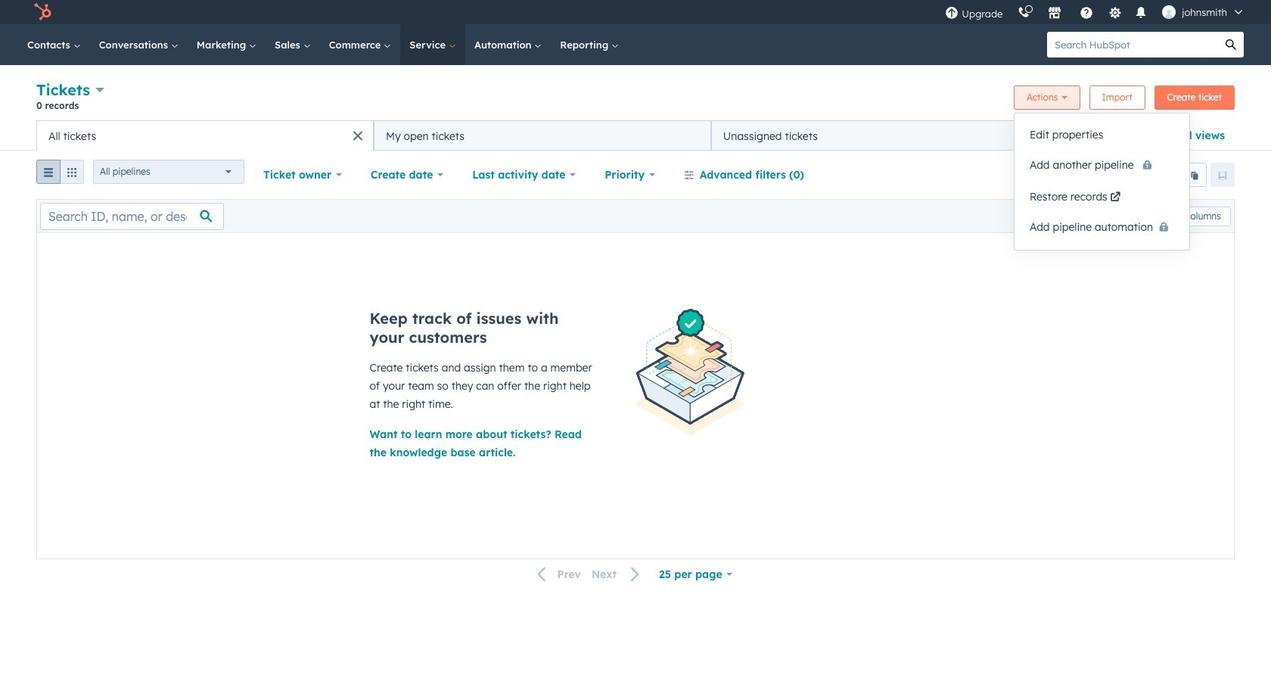 Task type: describe. For each thing, give the bounding box(es) containing it.
Search ID, name, or description search field
[[40, 202, 224, 230]]

marketplaces image
[[1049, 7, 1062, 20]]

pagination navigation
[[529, 565, 650, 585]]

john smith image
[[1163, 5, 1177, 19]]



Task type: locate. For each thing, give the bounding box(es) containing it.
menu
[[938, 0, 1253, 24]]

group
[[36, 160, 84, 190]]

Search HubSpot search field
[[1048, 32, 1219, 58]]

banner
[[36, 79, 1235, 120]]



Task type: vqa. For each thing, say whether or not it's contained in the screenshot.
John Smith icon
yes



